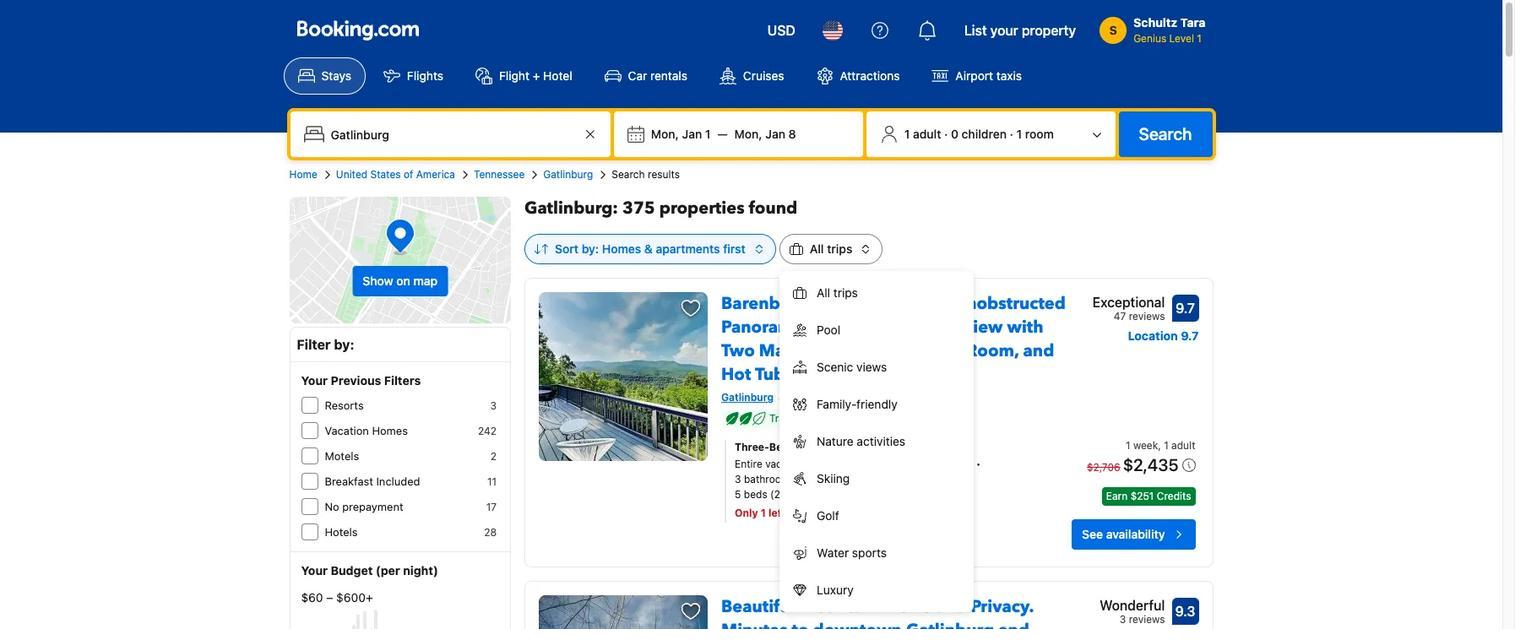 Task type: vqa. For each thing, say whether or not it's contained in the screenshot.
Luna Grill's the 600
no



Task type: describe. For each thing, give the bounding box(es) containing it.
scenic views
[[817, 360, 888, 374]]

• for • 3 bathrooms •
[[977, 458, 981, 471]]

all trips button
[[780, 234, 883, 264]]

usd
[[768, 23, 796, 38]]

all inside dropdown button
[[810, 242, 824, 256]]

list your property
[[965, 23, 1077, 38]]

of
[[404, 168, 413, 181]]

minutes
[[722, 619, 788, 629]]

car rentals
[[628, 68, 688, 83]]

flights
[[407, 68, 444, 83]]

water
[[817, 546, 849, 560]]

found
[[749, 197, 798, 220]]

&
[[645, 242, 653, 256]]

water sports button
[[780, 535, 974, 572]]

0 vertical spatial 3
[[491, 400, 497, 412]]

night)
[[403, 564, 438, 578]]

search for search
[[1139, 124, 1193, 144]]

taxis
[[997, 68, 1022, 83]]

availability
[[1107, 527, 1166, 541]]

resorts
[[325, 399, 364, 412]]

242
[[478, 425, 497, 438]]

your for your budget (per night)
[[301, 564, 328, 578]]

with
[[1008, 316, 1044, 339]]

nature
[[817, 434, 854, 449]]

cabin
[[812, 292, 860, 315]]

show inside show on map button
[[363, 274, 393, 288]]

family-
[[817, 397, 857, 411]]

results
[[648, 168, 680, 181]]

1 adult · 0 children · 1 room
[[905, 127, 1055, 141]]

• for •
[[849, 473, 859, 486]]

and inside beautiful mountain views and privacy. minutes to downtown gatlinburg an
[[936, 596, 967, 618]]

tennessee
[[474, 168, 525, 181]]

your previous filters
[[301, 373, 421, 388]]

room,
[[967, 340, 1019, 362]]

and inside barenberg cabin - secluded unobstructed panoramic smoky mountains view with two master suites, loft game room, and hot tub
[[1024, 340, 1055, 362]]

tub
[[755, 363, 785, 386]]

0
[[951, 127, 959, 141]]

3 for wonderful
[[1120, 613, 1127, 626]]

on inside button
[[397, 274, 411, 288]]

reviews for exceptional
[[1129, 310, 1166, 323]]

1 left "week"
[[1126, 439, 1131, 452]]

1 vertical spatial level
[[860, 412, 884, 425]]

room
[[1026, 127, 1055, 141]]

property
[[1022, 23, 1077, 38]]

all trips inside button
[[817, 286, 858, 300]]

barenberg
[[722, 292, 808, 315]]

tara
[[1181, 15, 1206, 30]]

previous
[[331, 373, 381, 388]]

gatlinburg: 375 properties found
[[525, 197, 798, 220]]

see
[[1082, 527, 1104, 541]]

gatlinburg:
[[525, 197, 619, 220]]

loft
[[879, 340, 910, 362]]

downtown
[[813, 619, 902, 629]]

credits
[[1157, 490, 1192, 503]]

,
[[1159, 439, 1162, 452]]

1 · from the left
[[945, 127, 948, 141]]

earn $251 credits
[[1107, 490, 1192, 503]]

airport
[[956, 68, 994, 83]]

pool button
[[780, 312, 974, 349]]

11
[[487, 476, 497, 488]]

mon, jan 1 button
[[645, 119, 718, 150]]

1 vertical spatial map
[[831, 391, 852, 404]]

beautiful
[[722, 596, 796, 618]]

family-friendly
[[817, 397, 898, 411]]

views
[[857, 360, 888, 374]]

0 horizontal spatial gatlinburg
[[544, 168, 593, 181]]

filters
[[384, 373, 421, 388]]

1 left 0
[[905, 127, 910, 141]]

2 vertical spatial on
[[852, 507, 865, 520]]

breakfast
[[325, 475, 373, 488]]

-
[[864, 292, 870, 315]]

search for search results
[[612, 168, 645, 181]]

1 left the —
[[705, 127, 711, 141]]

level inside schultz tara genius level 1
[[1170, 32, 1195, 45]]

show on map inside button
[[363, 274, 438, 288]]

2 mon, from the left
[[735, 127, 763, 141]]

see availability link
[[1072, 520, 1196, 550]]

1 adult · 0 children · 1 room button
[[873, 118, 1109, 150]]

1 right bed,
[[903, 488, 908, 501]]

by: for filter
[[334, 337, 355, 352]]

location 9.7
[[1128, 329, 1199, 343]]

list
[[965, 23, 987, 38]]

pool
[[817, 323, 841, 337]]

mon, jan 1 — mon, jan 8
[[651, 127, 797, 141]]

barenberg cabin - secluded unobstructed panoramic smoky mountains view with two master suites, loft game room, and hot tub link
[[722, 286, 1066, 386]]

queen)
[[911, 488, 944, 501]]

all trips button
[[780, 275, 974, 312]]

3 for •
[[735, 473, 742, 486]]

apartments
[[656, 242, 720, 256]]

1 left king,
[[815, 488, 819, 501]]

golf
[[817, 509, 840, 523]]

no
[[325, 500, 339, 514]]

hotels
[[325, 526, 358, 539]]

1 left sofa
[[848, 488, 853, 501]]

2 jan from the left
[[766, 127, 786, 141]]

5 beds (2 twins, 1 king, 1 sofa bed, 1 queen)
[[735, 488, 944, 501]]

flights link
[[369, 57, 458, 95]]

(2
[[771, 488, 781, 501]]

–
[[326, 591, 333, 605]]

no prepayment
[[325, 500, 404, 514]]

1 left left
[[761, 507, 766, 520]]

united states of america link
[[336, 167, 455, 183]]

2 · from the left
[[1010, 127, 1014, 141]]

cruises
[[744, 68, 785, 83]]

$2,706
[[1087, 461, 1121, 474]]

1 horizontal spatial gatlinburg
[[722, 391, 774, 404]]

rentals
[[651, 68, 688, 83]]

water sports
[[817, 546, 887, 560]]

nature activities
[[817, 434, 906, 449]]

properties
[[660, 197, 745, 220]]

secluded
[[874, 292, 950, 315]]

our
[[867, 507, 885, 520]]

scored 9.7 element
[[1172, 295, 1199, 322]]



Task type: locate. For each thing, give the bounding box(es) containing it.
flight
[[499, 68, 530, 83]]

0 horizontal spatial search
[[612, 168, 645, 181]]

0 vertical spatial on
[[397, 274, 411, 288]]

search inside button
[[1139, 124, 1193, 144]]

1 vertical spatial trips
[[834, 286, 858, 300]]

adult inside dropdown button
[[913, 127, 942, 141]]

exceptional element
[[1093, 292, 1166, 313]]

price
[[824, 507, 850, 520]]

states
[[370, 168, 401, 181]]

1 mon, from the left
[[651, 127, 679, 141]]

budget
[[331, 564, 373, 578]]

three-
[[735, 441, 770, 454]]

entire vacation home
[[735, 458, 835, 471]]

47
[[1114, 310, 1127, 323]]

schultz
[[1134, 15, 1178, 30]]

vacation
[[325, 424, 369, 438]]

1 horizontal spatial jan
[[766, 127, 786, 141]]

all
[[810, 242, 824, 256], [817, 286, 831, 300]]

mon,
[[651, 127, 679, 141], [735, 127, 763, 141]]

sports
[[853, 546, 887, 560]]

0 horizontal spatial on
[[397, 274, 411, 288]]

all up cabin
[[810, 242, 824, 256]]

all up pool
[[817, 286, 831, 300]]

wonderful
[[1100, 598, 1166, 613]]

0 horizontal spatial show
[[363, 274, 393, 288]]

scenic views button
[[780, 349, 974, 386]]

trips inside dropdown button
[[827, 242, 853, 256]]

1 vertical spatial homes
[[372, 424, 408, 438]]

all trips up cabin
[[810, 242, 853, 256]]

1 vertical spatial by:
[[334, 337, 355, 352]]

1 left room
[[1017, 127, 1023, 141]]

level down friendly
[[860, 412, 884, 425]]

0 vertical spatial gatlinburg
[[544, 168, 593, 181]]

week
[[1134, 439, 1159, 452]]

hotel
[[543, 68, 573, 83]]

king,
[[822, 488, 845, 501]]

children
[[962, 127, 1007, 141]]

1 inside schultz tara genius level 1
[[1198, 32, 1202, 45]]

by: right filter
[[334, 337, 355, 352]]

all trips left '-'
[[817, 286, 858, 300]]

0 vertical spatial level
[[1170, 32, 1195, 45]]

reviews
[[1129, 310, 1166, 323], [1129, 613, 1166, 626]]

1 horizontal spatial by:
[[582, 242, 599, 256]]

1 horizontal spatial level
[[1170, 32, 1195, 45]]

1 vertical spatial show on map
[[786, 391, 852, 404]]

1 vertical spatial on
[[816, 391, 828, 404]]

game
[[914, 340, 963, 362]]

booking.com image
[[297, 20, 419, 41]]

1 vertical spatial search
[[612, 168, 645, 181]]

0 horizontal spatial 3
[[491, 400, 497, 412]]

family-friendly button
[[780, 386, 974, 423]]

1 vertical spatial show
[[786, 391, 813, 404]]

master
[[759, 340, 816, 362]]

nature activities button
[[780, 423, 974, 460]]

0 vertical spatial all
[[810, 242, 824, 256]]

adult
[[913, 127, 942, 141], [1172, 439, 1196, 452]]

unobstructed
[[954, 292, 1066, 315]]

1 horizontal spatial ·
[[1010, 127, 1014, 141]]

vacation
[[766, 458, 806, 471]]

2 vertical spatial gatlinburg
[[907, 619, 995, 629]]

activities
[[857, 434, 906, 449]]

barenberg cabin - secluded unobstructed panoramic smoky mountains view with two master suites, loft game room, and hot tub image
[[539, 292, 708, 461]]

9.7 down scored 9.7 "element"
[[1181, 329, 1199, 343]]

1 vertical spatial 9.7
[[1181, 329, 1199, 343]]

mon, jan 8 button
[[728, 119, 803, 150]]

level
[[1170, 32, 1195, 45], [860, 412, 884, 425]]

stays
[[322, 68, 351, 83]]

to
[[792, 619, 809, 629]]

0 vertical spatial show on map
[[363, 274, 438, 288]]

1 horizontal spatial •
[[849, 473, 859, 486]]

three-bedroom house
[[735, 441, 851, 454]]

filter by:
[[297, 337, 355, 352]]

sofa
[[856, 488, 876, 501]]

search
[[1139, 124, 1193, 144], [612, 168, 645, 181]]

and right the views
[[936, 596, 967, 618]]

0 horizontal spatial by:
[[334, 337, 355, 352]]

jan left the —
[[682, 127, 702, 141]]

1 horizontal spatial 2
[[887, 412, 893, 425]]

28
[[484, 526, 497, 539]]

earn
[[1107, 490, 1128, 503]]

3 up the 242
[[491, 400, 497, 412]]

homes left &
[[602, 242, 642, 256]]

your up $60
[[301, 564, 328, 578]]

level down tara
[[1170, 32, 1195, 45]]

1 horizontal spatial mon,
[[735, 127, 763, 141]]

0 vertical spatial by:
[[582, 242, 599, 256]]

1 vertical spatial reviews
[[1129, 613, 1166, 626]]

wonderful element
[[1100, 596, 1166, 616]]

Where are you going? field
[[324, 119, 580, 150]]

search results updated. gatlinburg: 375 properties found. applied filters: entire homes & apartments. element
[[525, 197, 1214, 221]]

0 vertical spatial your
[[301, 373, 328, 388]]

trips down search results updated. gatlinburg: 375 properties found. applied filters: entire homes & apartments. element
[[827, 242, 853, 256]]

1 horizontal spatial map
[[831, 391, 852, 404]]

2 horizontal spatial on
[[852, 507, 865, 520]]

2 reviews from the top
[[1129, 613, 1166, 626]]

0 horizontal spatial adult
[[913, 127, 942, 141]]

adult right the ","
[[1172, 439, 1196, 452]]

trips left '-'
[[834, 286, 858, 300]]

trips inside button
[[834, 286, 858, 300]]

3 inside • 3 bathrooms •
[[735, 473, 742, 486]]

1 vertical spatial all
[[817, 286, 831, 300]]

prepayment
[[342, 500, 404, 514]]

2 vertical spatial 3
[[1120, 613, 1127, 626]]

1 horizontal spatial homes
[[602, 242, 642, 256]]

3 left "scored 9.3" 'element'
[[1120, 613, 1127, 626]]

home link
[[289, 167, 318, 183]]

0 horizontal spatial show on map
[[363, 274, 438, 288]]

1 horizontal spatial and
[[1024, 340, 1055, 362]]

left
[[769, 507, 786, 520]]

1 vertical spatial all trips
[[817, 286, 858, 300]]

$600+
[[336, 591, 373, 605]]

your account menu schultz tara genius level 1 element
[[1100, 8, 1213, 46]]

2
[[887, 412, 893, 425], [491, 450, 497, 463]]

1 horizontal spatial show on map
[[786, 391, 852, 404]]

1 horizontal spatial adult
[[1172, 439, 1196, 452]]

your for your previous filters
[[301, 373, 328, 388]]

privacy.
[[971, 596, 1034, 618]]

1 vertical spatial gatlinburg
[[722, 391, 774, 404]]

beautiful mountain views and privacy. minutes to downtown gatlinburg an
[[722, 596, 1034, 629]]

all inside button
[[817, 286, 831, 300]]

mon, up results
[[651, 127, 679, 141]]

stays link
[[283, 57, 366, 95]]

by: right the sort
[[582, 242, 599, 256]]

1 horizontal spatial search
[[1139, 124, 1193, 144]]

gatlinburg down the views
[[907, 619, 995, 629]]

0 vertical spatial map
[[414, 274, 438, 288]]

1 vertical spatial adult
[[1172, 439, 1196, 452]]

airport taxis link
[[918, 57, 1037, 95]]

1 horizontal spatial show
[[786, 391, 813, 404]]

by: for sort
[[582, 242, 599, 256]]

search results
[[612, 168, 680, 181]]

1 vertical spatial 2
[[491, 450, 497, 463]]

1 right the ","
[[1164, 439, 1169, 452]]

1 vertical spatial 3
[[735, 473, 742, 486]]

scenic
[[817, 360, 854, 374]]

attractions link
[[802, 57, 915, 95]]

homes
[[602, 242, 642, 256], [372, 424, 408, 438]]

1 vertical spatial your
[[301, 564, 328, 578]]

2 up "11"
[[491, 450, 497, 463]]

2 horizontal spatial •
[[977, 458, 981, 471]]

1 week , 1 adult
[[1126, 439, 1196, 452]]

map
[[414, 274, 438, 288], [831, 391, 852, 404]]

2 your from the top
[[301, 564, 328, 578]]

united
[[336, 168, 368, 181]]

1 your from the top
[[301, 373, 328, 388]]

2 down friendly
[[887, 412, 893, 425]]

homes right vacation
[[372, 424, 408, 438]]

2 horizontal spatial gatlinburg
[[907, 619, 995, 629]]

trips
[[827, 242, 853, 256], [834, 286, 858, 300]]

$251
[[1131, 490, 1155, 503]]

reviews inside exceptional 47 reviews
[[1129, 310, 1166, 323]]

0 vertical spatial and
[[1024, 340, 1055, 362]]

on
[[397, 274, 411, 288], [816, 391, 828, 404], [852, 507, 865, 520]]

0 horizontal spatial 2
[[491, 450, 497, 463]]

0 horizontal spatial map
[[414, 274, 438, 288]]

3 up 5
[[735, 473, 742, 486]]

car rentals link
[[590, 57, 702, 95]]

sort by: homes & apartments first
[[555, 242, 746, 256]]

scored 9.3 element
[[1172, 598, 1199, 625]]

0 horizontal spatial jan
[[682, 127, 702, 141]]

gatlinburg inside beautiful mountain views and privacy. minutes to downtown gatlinburg an
[[907, 619, 995, 629]]

0 vertical spatial 9.7
[[1176, 301, 1195, 316]]

show
[[363, 274, 393, 288], [786, 391, 813, 404]]

0 horizontal spatial homes
[[372, 424, 408, 438]]

bed,
[[879, 488, 900, 501]]

0 horizontal spatial mon,
[[651, 127, 679, 141]]

mon, right the —
[[735, 127, 763, 141]]

reviews for wonderful
[[1129, 613, 1166, 626]]

9.7 up location 9.7
[[1176, 301, 1195, 316]]

panoramic
[[722, 316, 807, 339]]

1 down tara
[[1198, 32, 1202, 45]]

home
[[289, 168, 318, 181]]

1 horizontal spatial on
[[816, 391, 828, 404]]

+
[[533, 68, 540, 83]]

0 vertical spatial show
[[363, 274, 393, 288]]

3 inside wonderful 3 reviews
[[1120, 613, 1127, 626]]

17
[[486, 501, 497, 514]]

· left 0
[[945, 127, 948, 141]]

all trips inside dropdown button
[[810, 242, 853, 256]]

5
[[735, 488, 741, 501]]

gatlinburg up "gatlinburg:"
[[544, 168, 593, 181]]

reviews up location
[[1129, 310, 1166, 323]]

0 vertical spatial 2
[[887, 412, 893, 425]]

1 reviews from the top
[[1129, 310, 1166, 323]]

show on map
[[363, 274, 438, 288], [786, 391, 852, 404]]

gatlinburg down hot
[[722, 391, 774, 404]]

• 3 bathrooms •
[[735, 458, 981, 486]]

hot
[[722, 363, 752, 386]]

0 vertical spatial search
[[1139, 124, 1193, 144]]

0 vertical spatial reviews
[[1129, 310, 1166, 323]]

and down with
[[1024, 340, 1055, 362]]

luxury
[[817, 583, 854, 597]]

map inside button
[[414, 274, 438, 288]]

adult left 0
[[913, 127, 942, 141]]

0 horizontal spatial •
[[799, 473, 803, 486]]

flight + hotel link
[[461, 57, 587, 95]]

first
[[723, 242, 746, 256]]

jan left 8
[[766, 127, 786, 141]]

list your property link
[[955, 10, 1087, 51]]

barenberg cabin - secluded unobstructed panoramic smoky mountains view with two master suites, loft game room, and hot tub
[[722, 292, 1066, 386]]

0 horizontal spatial level
[[860, 412, 884, 425]]

375
[[623, 197, 655, 220]]

2 horizontal spatial 3
[[1120, 613, 1127, 626]]

reviews left "scored 9.3" 'element'
[[1129, 613, 1166, 626]]

skiing
[[817, 471, 850, 486]]

0 vertical spatial all trips
[[810, 242, 853, 256]]

0 vertical spatial trips
[[827, 242, 853, 256]]

search button
[[1119, 112, 1213, 157]]

0 vertical spatial homes
[[602, 242, 642, 256]]

1 vertical spatial and
[[936, 596, 967, 618]]

1 horizontal spatial 3
[[735, 473, 742, 486]]

0 horizontal spatial ·
[[945, 127, 948, 141]]

· right 'children'
[[1010, 127, 1014, 141]]

0 horizontal spatial and
[[936, 596, 967, 618]]

your
[[301, 373, 328, 388], [301, 564, 328, 578]]

reviews inside wonderful 3 reviews
[[1129, 613, 1166, 626]]

show on map button
[[353, 266, 448, 297]]

1 jan from the left
[[682, 127, 702, 141]]

travel sustainable level 2
[[770, 412, 893, 425]]

9.7 inside "element"
[[1176, 301, 1195, 316]]

two
[[722, 340, 755, 362]]

only 1 left at this price on our site
[[735, 507, 906, 520]]

s
[[1110, 23, 1118, 37]]

your down filter
[[301, 373, 328, 388]]

twins,
[[784, 488, 812, 501]]

smoky
[[812, 316, 867, 339]]

0 vertical spatial adult
[[913, 127, 942, 141]]



